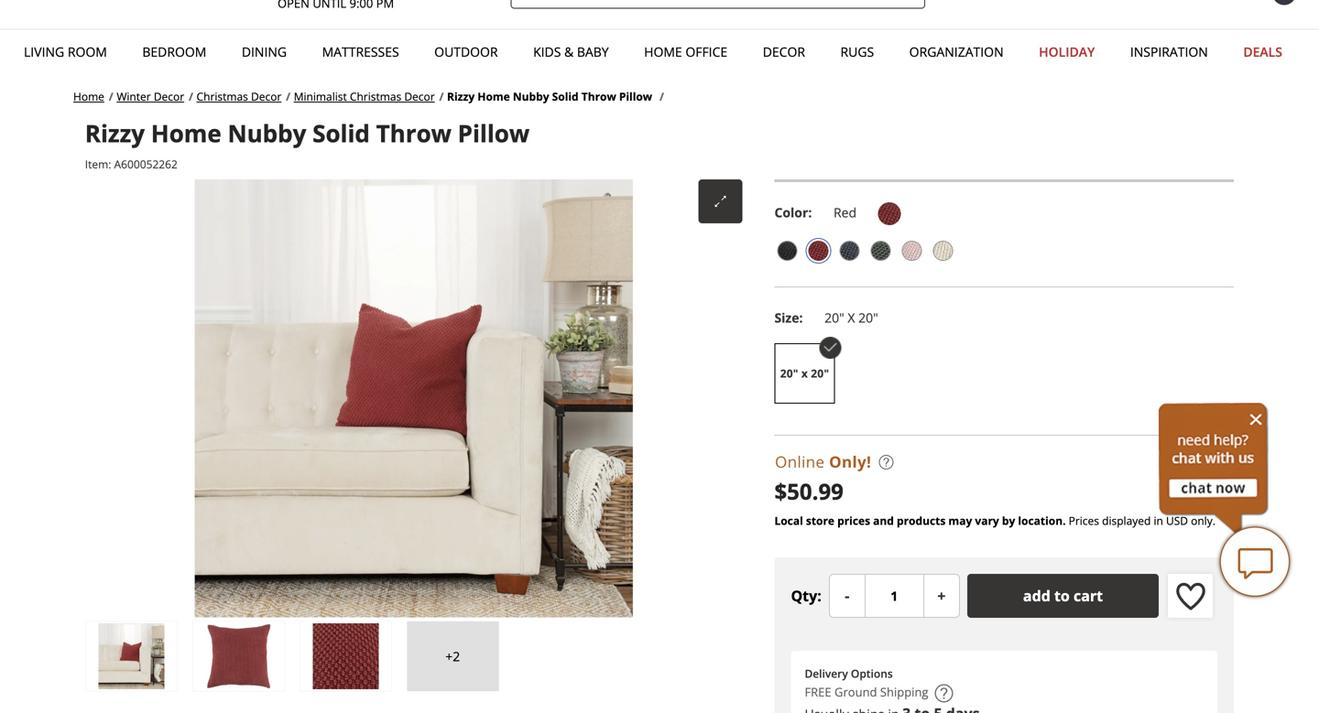 Task type: vqa. For each thing, say whether or not it's contained in the screenshot.
Color:
yes



Task type: describe. For each thing, give the bounding box(es) containing it.
inspiration
[[1131, 43, 1209, 60]]

pillow for rizzy home nubby solid throw pillow
[[619, 89, 653, 104]]

1 b image from the left
[[778, 241, 798, 261]]

kids
[[533, 43, 561, 60]]

1 christmas from the left
[[197, 89, 248, 104]]

home down room
[[73, 89, 104, 104]]

holiday link
[[1034, 34, 1101, 69]]

r image
[[879, 203, 901, 225]]

baby
[[577, 43, 609, 60]]

decor left rugs
[[763, 43, 806, 60]]

to
[[1055, 587, 1070, 606]]

outdoor link
[[429, 34, 504, 69]]

dining
[[242, 43, 287, 60]]

0 vertical spatial 20" x 20"
[[825, 309, 879, 327]]

a600052262
[[114, 157, 178, 172]]

solid for rizzy home nubby solid throw pillow item: a600052262
[[313, 117, 370, 149]]

decor link
[[758, 34, 811, 69]]

bedroom
[[142, 43, 207, 60]]

2 christmas from the left
[[350, 89, 402, 104]]

products
[[897, 514, 946, 529]]

kids & baby
[[533, 43, 609, 60]]

may
[[949, 514, 973, 529]]

outdoor
[[435, 43, 498, 60]]

living room
[[24, 43, 107, 60]]

dialogue message for liveperson image
[[1159, 403, 1269, 535]]

and
[[874, 514, 894, 529]]

bedroom link
[[137, 34, 212, 69]]

minimalist christmas decor link
[[294, 89, 435, 104]]

+2
[[446, 648, 460, 666]]

dims image
[[935, 685, 954, 703]]

cart
[[1074, 587, 1103, 606]]

n image
[[933, 241, 954, 261]]

home office link
[[639, 34, 733, 69]]

rizzy home nubby solid throw pillow
[[447, 89, 655, 104]]

kids & baby link
[[528, 34, 615, 69]]

home office
[[644, 43, 728, 60]]

nubby for rizzy home nubby solid throw pillow
[[513, 89, 549, 104]]

decor down outdoor
[[404, 89, 435, 104]]

throw for rizzy home nubby solid throw pillow
[[582, 89, 617, 104]]

holiday
[[1039, 43, 1095, 60]]

winter
[[117, 89, 151, 104]]

item:
[[85, 157, 111, 172]]

rizzy for rizzy home nubby solid throw pillow item: a600052262
[[85, 117, 145, 149]]

organization link
[[904, 34, 1010, 69]]

store
[[806, 514, 835, 529]]

delivery options
[[805, 667, 893, 682]]

deals link
[[1238, 34, 1288, 69]]

winter decor
[[117, 89, 184, 104]]

x inside button
[[802, 366, 808, 381]]

prices
[[1069, 514, 1100, 529]]

minimalist christmas decor
[[294, 89, 435, 104]]

mattresses link
[[317, 34, 405, 69]]

r image
[[809, 241, 829, 261]]

dining link
[[236, 34, 292, 69]]



Task type: locate. For each thing, give the bounding box(es) containing it.
nubby inside rizzy home nubby solid throw pillow item: a600052262
[[228, 117, 306, 149]]

christmas down dining
[[197, 89, 248, 104]]

rizzy down outdoor
[[447, 89, 475, 104]]

throw
[[582, 89, 617, 104], [376, 117, 452, 149]]

solid down &
[[552, 89, 579, 104]]

0 horizontal spatial b image
[[778, 241, 798, 261]]

0 vertical spatial throw
[[582, 89, 617, 104]]

0 horizontal spatial throw
[[376, 117, 452, 149]]

color:
[[775, 204, 816, 221]]

1 horizontal spatial throw
[[582, 89, 617, 104]]

rizzy
[[447, 89, 475, 104], [85, 117, 145, 149]]

20" x 20" right size:
[[825, 309, 879, 327]]

x
[[848, 309, 855, 327], [802, 366, 808, 381]]

b image left n icon
[[902, 241, 922, 261]]

room
[[68, 43, 107, 60]]

usd
[[1167, 514, 1189, 529]]

b image left r image on the right of page
[[778, 241, 798, 261]]

home
[[644, 43, 682, 60], [73, 89, 104, 104], [478, 89, 510, 104], [151, 117, 221, 149]]

throw down minimalist christmas decor "link" on the top left of page
[[376, 117, 452, 149]]

deals
[[1244, 43, 1283, 60]]

rizzy inside rizzy home nubby solid throw pillow item: a600052262
[[85, 117, 145, 149]]

1 horizontal spatial x
[[848, 309, 855, 327]]

size:
[[775, 309, 807, 327]]

x right size:
[[848, 309, 855, 327]]

add to cart
[[1024, 587, 1103, 606]]

20" x 20"
[[825, 309, 879, 327], [781, 366, 830, 381]]

home link
[[73, 89, 104, 104]]

1 vertical spatial solid
[[313, 117, 370, 149]]

1 vertical spatial nubby
[[228, 117, 306, 149]]

banner
[[0, 0, 1320, 74]]

1 horizontal spatial solid
[[552, 89, 579, 104]]

delivery
[[805, 667, 848, 682]]

0 horizontal spatial pillow
[[458, 117, 530, 149]]

rizzy for rizzy home nubby solid throw pillow
[[447, 89, 475, 104]]

nubby
[[513, 89, 549, 104], [228, 117, 306, 149]]

christmas
[[197, 89, 248, 104], [350, 89, 402, 104]]

sitewide element
[[511, 0, 926, 9]]

decor right winter
[[154, 89, 184, 104]]

christmas decor
[[197, 89, 282, 104]]

winter decor link
[[117, 89, 184, 104]]

home inside banner
[[644, 43, 682, 60]]

location.
[[1019, 514, 1066, 529]]

None button
[[829, 575, 866, 619], [924, 575, 960, 619], [829, 575, 866, 619], [924, 575, 960, 619]]

pillow down home office
[[619, 89, 653, 104]]

home left office
[[644, 43, 682, 60]]

20" x 20" inside button
[[781, 366, 830, 381]]

throw down baby
[[582, 89, 617, 104]]

red
[[834, 204, 860, 221]]

qty:
[[791, 587, 822, 606]]

prices
[[838, 514, 871, 529]]

rizzy home 20"x20" poly filled pillow, red, large image
[[85, 180, 743, 618], [87, 624, 175, 690], [195, 624, 283, 690], [302, 624, 390, 690]]

0 horizontal spatial nubby
[[228, 117, 306, 149]]

throw for rizzy home nubby solid throw pillow item: a600052262
[[376, 117, 452, 149]]

minimalist
[[294, 89, 347, 104]]

pillow down rizzy home nubby solid throw pillow
[[458, 117, 530, 149]]

home inside rizzy home nubby solid throw pillow item: a600052262
[[151, 117, 221, 149]]

in
[[1154, 514, 1164, 529]]

1 horizontal spatial rizzy
[[447, 89, 475, 104]]

home down outdoor 'link'
[[478, 89, 510, 104]]

christmas decor link
[[197, 89, 282, 104]]

decor down dining link on the top
[[251, 89, 282, 104]]

0 horizontal spatial rizzy
[[85, 117, 145, 149]]

office
[[686, 43, 728, 60]]

$50.99
[[775, 477, 844, 507]]

inspiration link
[[1125, 34, 1214, 69]]

g image
[[840, 241, 860, 261]]

None text field
[[865, 575, 925, 619]]

pillow inside rizzy home nubby solid throw pillow item: a600052262
[[458, 117, 530, 149]]

nubby down kids
[[513, 89, 549, 104]]

only.
[[1191, 514, 1216, 529]]

vary
[[975, 514, 1000, 529]]

rugs
[[841, 43, 874, 60]]

displayed
[[1103, 514, 1151, 529]]

&
[[565, 43, 574, 60]]

nubby for rizzy home nubby solid throw pillow item: a600052262
[[228, 117, 306, 149]]

1 horizontal spatial christmas
[[350, 89, 402, 104]]

rizzy home nubby solid throw pillow item: a600052262
[[85, 117, 530, 172]]

$50.99 local store prices and products may vary by location. prices displayed in usd only.
[[775, 477, 1216, 529]]

local
[[775, 514, 803, 529]]

nubby down christmas decor
[[228, 117, 306, 149]]

options
[[851, 667, 893, 682]]

organization
[[910, 43, 1004, 60]]

decor
[[763, 43, 806, 60], [154, 89, 184, 104], [251, 89, 282, 104], [404, 89, 435, 104]]

add
[[1024, 587, 1051, 606]]

home up a600052262
[[151, 117, 221, 149]]

by
[[1002, 514, 1016, 529]]

20" x 20" button
[[776, 345, 834, 403]]

rizzy up item:
[[85, 117, 145, 149]]

banner containing living room
[[0, 0, 1320, 74]]

20" x 20" down size:
[[781, 366, 830, 381]]

living room link
[[18, 34, 113, 69]]

mattresses
[[322, 43, 399, 60]]

1 vertical spatial throw
[[376, 117, 452, 149]]

1 vertical spatial 20" x 20"
[[781, 366, 830, 381]]

1 horizontal spatial nubby
[[513, 89, 549, 104]]

dims image
[[879, 455, 894, 470]]

chat bubble mobile view image
[[1219, 526, 1292, 599]]

0 vertical spatial nubby
[[513, 89, 549, 104]]

1 horizontal spatial pillow
[[619, 89, 653, 104]]

o image
[[871, 241, 891, 261]]

solid
[[552, 89, 579, 104], [313, 117, 370, 149]]

rugs link
[[835, 34, 880, 69]]

x down size:
[[802, 366, 808, 381]]

0 vertical spatial solid
[[552, 89, 579, 104]]

0 vertical spatial pillow
[[619, 89, 653, 104]]

christmas down the mattresses
[[350, 89, 402, 104]]

2 b image from the left
[[902, 241, 922, 261]]

add to cart button
[[968, 575, 1160, 619]]

0 horizontal spatial christmas
[[197, 89, 248, 104]]

0 vertical spatial x
[[848, 309, 855, 327]]

1 vertical spatial pillow
[[458, 117, 530, 149]]

solid for rizzy home nubby solid throw pillow
[[552, 89, 579, 104]]

20"
[[825, 309, 845, 327], [859, 309, 879, 327], [781, 366, 799, 381], [811, 366, 830, 381]]

solid down minimalist
[[313, 117, 370, 149]]

pillow for rizzy home nubby solid throw pillow item: a600052262
[[458, 117, 530, 149]]

1 vertical spatial rizzy
[[85, 117, 145, 149]]

throw inside rizzy home nubby solid throw pillow item: a600052262
[[376, 117, 452, 149]]

b image
[[778, 241, 798, 261], [902, 241, 922, 261]]

1 vertical spatial x
[[802, 366, 808, 381]]

solid inside rizzy home nubby solid throw pillow item: a600052262
[[313, 117, 370, 149]]

pillow
[[619, 89, 653, 104], [458, 117, 530, 149]]

0 horizontal spatial solid
[[313, 117, 370, 149]]

+2 button
[[407, 622, 499, 692]]

0 vertical spatial rizzy
[[447, 89, 475, 104]]

0 horizontal spatial x
[[802, 366, 808, 381]]

1 horizontal spatial b image
[[902, 241, 922, 261]]

None search field
[[511, 0, 926, 9]]

living
[[24, 43, 64, 60]]



